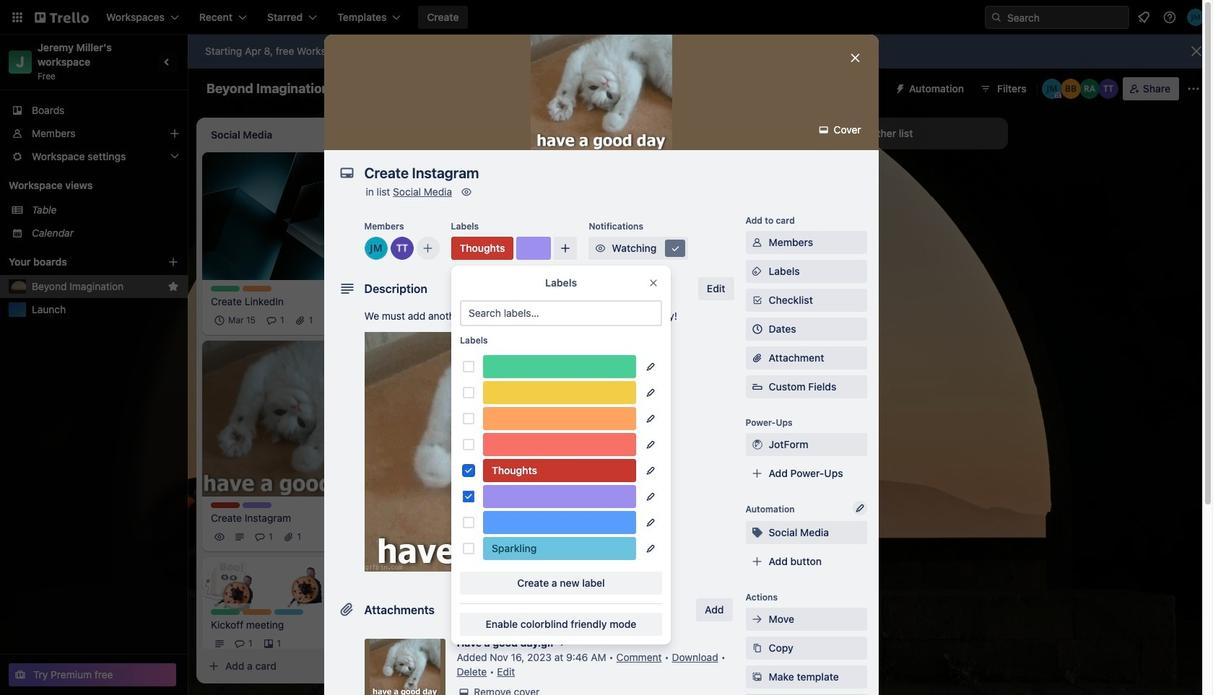 Task type: locate. For each thing, give the bounding box(es) containing it.
0 horizontal spatial color: purple, title: none image
[[243, 503, 271, 508]]

Search field
[[1002, 6, 1129, 28]]

create from template… image
[[780, 391, 791, 402], [370, 661, 381, 672]]

0 horizontal spatial create from template… image
[[370, 661, 381, 672]]

2 vertical spatial color: orange, title: none image
[[243, 609, 271, 615]]

add board image
[[168, 256, 179, 268]]

sm image
[[889, 77, 909, 97], [668, 241, 683, 256], [750, 264, 764, 279], [750, 526, 764, 540], [750, 641, 764, 656], [457, 685, 471, 695]]

1 horizontal spatial create from template… image
[[780, 391, 791, 402]]

search image
[[991, 12, 1002, 23]]

starred icon image
[[168, 281, 179, 292]]

color: blue, title: none image
[[483, 511, 636, 534]]

color: red, title: none image
[[483, 433, 636, 456]]

0 vertical spatial color: sky, title: "sparkling" element
[[483, 537, 636, 560]]

1 horizontal spatial jeremy miller (jeremymiller198) image
[[549, 338, 566, 355]]

2 horizontal spatial terry turtle (terryturtle) image
[[529, 338, 546, 355]]

0 vertical spatial color: purple, title: none image
[[517, 237, 551, 260]]

primary element
[[0, 0, 1213, 35]]

0 horizontal spatial color: sky, title: "sparkling" element
[[274, 609, 303, 615]]

0 vertical spatial color: orange, title: none image
[[243, 286, 271, 291]]

sm image
[[817, 123, 831, 137], [459, 185, 474, 199], [750, 235, 764, 250], [593, 241, 608, 256], [750, 438, 764, 452], [750, 612, 764, 627], [556, 636, 571, 651], [750, 670, 764, 685]]

terry turtle (terryturtle) image
[[1098, 79, 1118, 99], [390, 237, 413, 260], [356, 312, 373, 329]]

Search labels… text field
[[460, 300, 662, 326]]

have\_a\_good\_day.gif image
[[364, 332, 657, 572]]

show menu image
[[1186, 82, 1201, 96]]

0 vertical spatial terry turtle (terryturtle) image
[[1098, 79, 1118, 99]]

jeremy miller (jeremymiller198) image right "open information menu" icon
[[1187, 9, 1204, 26]]

1 vertical spatial terry turtle (terryturtle) image
[[390, 237, 413, 260]]

color: green, title: none image
[[211, 286, 240, 291], [483, 355, 636, 378], [211, 609, 240, 615]]

0 horizontal spatial terry turtle (terryturtle) image
[[356, 312, 373, 329]]

terry turtle (terryturtle) image right bob builder (bobbuilder40) image
[[1098, 79, 1118, 99]]

1 horizontal spatial terry turtle (terryturtle) image
[[356, 635, 373, 653]]

1 vertical spatial jeremy miller (jeremymiller198) image
[[364, 237, 387, 260]]

color: purple, title: none image
[[517, 237, 551, 260], [243, 503, 271, 508]]

jeremy miller (jeremymiller198) image left add members to card image
[[364, 237, 387, 260]]

2 vertical spatial jeremy miller (jeremymiller198) image
[[549, 338, 566, 355]]

1 vertical spatial color: orange, title: none image
[[483, 407, 636, 430]]

terry turtle (terryturtle) image left add members to card image
[[390, 237, 413, 260]]

1 horizontal spatial terry turtle (terryturtle) image
[[390, 237, 413, 260]]

color: yellow, title: none image
[[483, 381, 636, 404]]

2 vertical spatial color: green, title: none image
[[211, 609, 240, 615]]

None text field
[[357, 160, 834, 186]]

jeremy miller (jeremymiller198) image left ruby anderson (rubyanderson7) image
[[549, 338, 566, 355]]

1 horizontal spatial color: purple, title: none image
[[517, 237, 551, 260]]

terry turtle (terryturtle) image
[[529, 338, 546, 355], [336, 529, 353, 546], [356, 635, 373, 653]]

2 vertical spatial terry turtle (terryturtle) image
[[356, 312, 373, 329]]

0 horizontal spatial terry turtle (terryturtle) image
[[336, 529, 353, 546]]

1 vertical spatial color: green, title: none image
[[483, 355, 636, 378]]

jeremy miller (jeremymiller198) image
[[1187, 9, 1204, 26], [364, 237, 387, 260], [549, 338, 566, 355]]

0 vertical spatial jeremy miller (jeremymiller198) image
[[1042, 79, 1062, 99]]

2 horizontal spatial terry turtle (terryturtle) image
[[1098, 79, 1118, 99]]

color: orange, title: none image
[[243, 286, 271, 291], [483, 407, 636, 430], [243, 609, 271, 615]]

0 horizontal spatial jeremy miller (jeremymiller198) image
[[356, 529, 373, 546]]

None checkbox
[[211, 312, 260, 329]]

jeremy miller (jeremymiller198) image
[[1042, 79, 1062, 99], [356, 529, 373, 546]]

1 horizontal spatial color: sky, title: "sparkling" element
[[483, 537, 636, 560]]

terry turtle (terryturtle) image up edit card icon
[[356, 312, 373, 329]]

0 vertical spatial jeremy miller (jeremymiller198) image
[[1187, 9, 1204, 26]]

2 vertical spatial terry turtle (terryturtle) image
[[356, 635, 373, 653]]

color: purple, title: none image
[[483, 485, 636, 508]]

color: sky, title: "sparkling" element
[[483, 537, 636, 560], [274, 609, 303, 615]]

color: bold red, title: "thoughts" element
[[451, 237, 514, 260], [416, 372, 445, 378], [483, 459, 636, 482], [211, 503, 240, 508]]

None checkbox
[[436, 297, 512, 315]]

1 horizontal spatial jeremy miller (jeremymiller198) image
[[1042, 79, 1062, 99]]



Task type: vqa. For each thing, say whether or not it's contained in the screenshot.
ADD TIME text box
no



Task type: describe. For each thing, give the bounding box(es) containing it.
0 vertical spatial create from template… image
[[780, 391, 791, 402]]

1 vertical spatial create from template… image
[[370, 661, 381, 672]]

color: orange, title: none image for the bottommost color: green, title: none image
[[243, 609, 271, 615]]

ruby anderson (rubyanderson7) image
[[1079, 79, 1100, 99]]

add members to card image
[[422, 241, 434, 256]]

1 vertical spatial color: sky, title: "sparkling" element
[[274, 609, 303, 615]]

Board name text field
[[199, 77, 337, 100]]

1 vertical spatial color: purple, title: none image
[[243, 503, 271, 508]]

close popover image
[[648, 277, 659, 289]]

0 horizontal spatial jeremy miller (jeremymiller198) image
[[364, 237, 387, 260]]

0 vertical spatial terry turtle (terryturtle) image
[[529, 338, 546, 355]]

color: orange, title: none image for topmost color: green, title: none image
[[243, 286, 271, 291]]

back to home image
[[35, 6, 89, 29]]

open information menu image
[[1163, 10, 1177, 25]]

your boards with 2 items element
[[9, 253, 146, 271]]

2 horizontal spatial jeremy miller (jeremymiller198) image
[[1187, 9, 1204, 26]]

bob builder (bobbuilder40) image
[[1061, 79, 1081, 99]]

customize views image
[[558, 82, 573, 96]]

0 vertical spatial color: green, title: none image
[[211, 286, 240, 291]]

create from template… image
[[575, 434, 586, 446]]

edit card image
[[360, 347, 372, 359]]

1 vertical spatial terry turtle (terryturtle) image
[[336, 529, 353, 546]]

0 notifications image
[[1135, 9, 1152, 26]]

1 vertical spatial jeremy miller (jeremymiller198) image
[[356, 529, 373, 546]]

ruby anderson (rubyanderson7) image
[[569, 338, 586, 355]]



